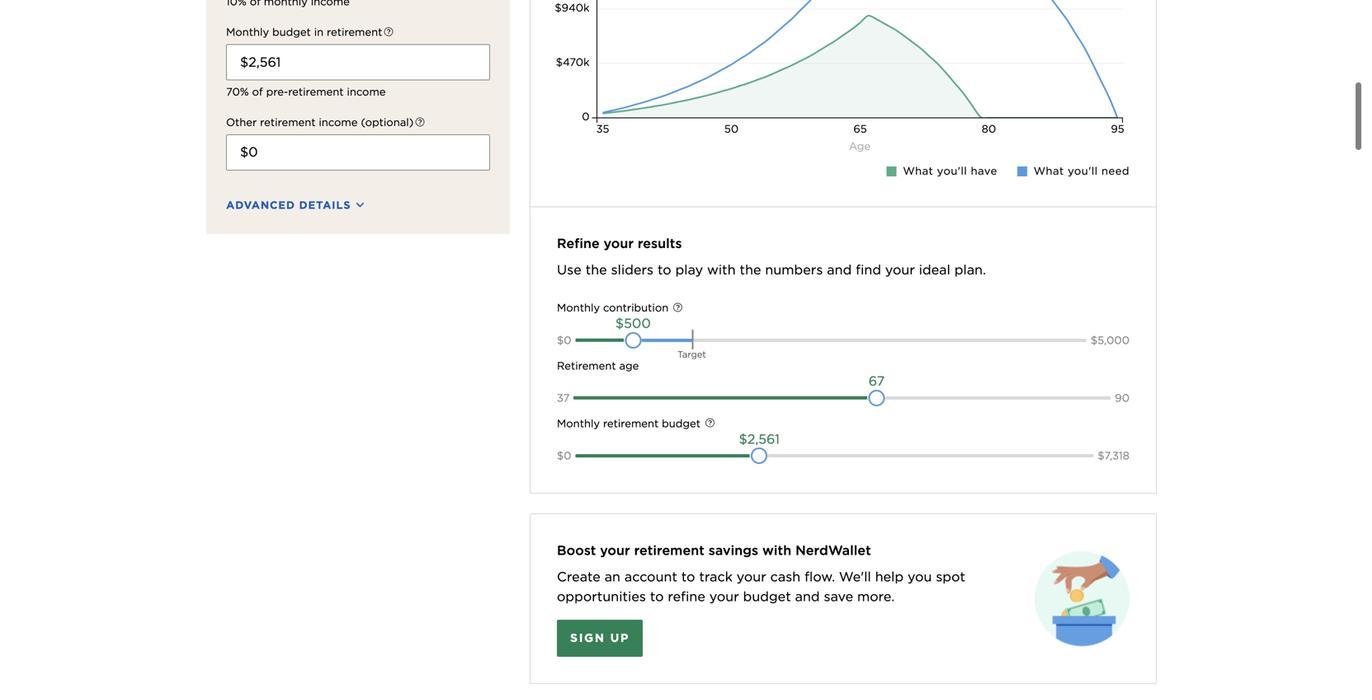 Task type: locate. For each thing, give the bounding box(es) containing it.
(optional)
[[361, 116, 414, 129]]

and left the "find"
[[827, 262, 852, 278]]

$2,561
[[739, 432, 780, 448]]

0 vertical spatial income
[[347, 85, 386, 98]]

2 vertical spatial monthly
[[557, 417, 600, 430]]

2 $0 from the top
[[557, 450, 572, 463]]

retirement down age
[[603, 417, 659, 430]]

2 horizontal spatial budget
[[743, 589, 791, 605]]

with
[[707, 262, 736, 278], [763, 543, 792, 559]]

you'll left have
[[937, 165, 967, 177]]

1 vertical spatial to
[[682, 570, 695, 586]]

and inside create an account to track your cash flow. we'll help you spot opportunities to refine your budget and save more.
[[795, 589, 820, 605]]

with up cash on the right bottom
[[763, 543, 792, 559]]

your down the savings at right bottom
[[737, 570, 766, 586]]

your down track
[[710, 589, 739, 605]]

you'll left need
[[1068, 165, 1098, 177]]

and down 'flow.'
[[795, 589, 820, 605]]

to up 'refine'
[[682, 570, 695, 586]]

0 vertical spatial to
[[658, 262, 672, 278]]

budget
[[272, 26, 311, 38], [662, 417, 701, 430], [743, 589, 791, 605]]

age
[[619, 360, 639, 372]]

income
[[347, 85, 386, 98], [319, 116, 358, 129]]

0 vertical spatial budget
[[272, 26, 311, 38]]

$0 up "retirement"
[[557, 334, 572, 347]]

advanced
[[226, 199, 295, 212]]

1 what from the left
[[903, 165, 934, 177]]

the right use
[[586, 262, 607, 278]]

to for play
[[658, 262, 672, 278]]

we'll
[[839, 570, 871, 586]]

use the sliders to play with the numbers and find your ideal plan.
[[557, 262, 986, 278]]

your
[[604, 236, 634, 252], [885, 262, 915, 278], [600, 543, 630, 559], [737, 570, 766, 586], [710, 589, 739, 605]]

$0 down 37
[[557, 450, 572, 463]]

2 what from the left
[[1034, 165, 1064, 177]]

what left have
[[903, 165, 934, 177]]

retirement up other retirement income (optional)
[[288, 85, 344, 98]]

monthly retirement budget
[[557, 417, 701, 430]]

2 vertical spatial budget
[[743, 589, 791, 605]]

0 horizontal spatial you'll
[[937, 165, 967, 177]]

boost your retirement savings with nerdwallet
[[557, 543, 871, 559]]

budget down cash on the right bottom
[[743, 589, 791, 605]]

1 you'll from the left
[[937, 165, 967, 177]]

the
[[586, 262, 607, 278], [740, 262, 761, 278]]

0 horizontal spatial and
[[795, 589, 820, 605]]

you'll
[[937, 165, 967, 177], [1068, 165, 1098, 177]]

other retirement income (optional)
[[226, 116, 414, 129]]

save
[[824, 589, 853, 605]]

you'll for have
[[937, 165, 967, 177]]

and
[[827, 262, 852, 278], [795, 589, 820, 605]]

$ telephone field
[[226, 44, 490, 80]]

income down $ telephone field
[[347, 85, 386, 98]]

in
[[314, 26, 324, 38]]

use
[[557, 262, 582, 278]]

1 horizontal spatial the
[[740, 262, 761, 278]]

budget inside create an account to track your cash flow. we'll help you spot opportunities to refine your budget and save more.
[[743, 589, 791, 605]]

advanced details
[[226, 199, 351, 212]]

$500
[[616, 316, 651, 332]]

account
[[625, 570, 678, 586]]

target
[[678, 349, 706, 360]]

numbers
[[765, 262, 823, 278]]

what for what you'll have
[[903, 165, 934, 177]]

cash
[[770, 570, 801, 586]]

to left play
[[658, 262, 672, 278]]

what
[[903, 165, 934, 177], [1034, 165, 1064, 177]]

retirement
[[557, 360, 616, 372]]

1 vertical spatial monthly
[[557, 302, 600, 314]]

1 the from the left
[[586, 262, 607, 278]]

budget down target
[[662, 417, 701, 430]]

1 horizontal spatial with
[[763, 543, 792, 559]]

results
[[638, 236, 682, 252]]

monthly for monthly budget in retirement
[[226, 26, 269, 38]]

plan.
[[955, 262, 986, 278]]

monthly down use
[[557, 302, 600, 314]]

1 horizontal spatial you'll
[[1068, 165, 1098, 177]]

retirement up $ telephone field
[[327, 26, 382, 38]]

other
[[226, 116, 257, 129]]

what right have
[[1034, 165, 1064, 177]]

2 you'll from the left
[[1068, 165, 1098, 177]]

refine
[[557, 236, 600, 252]]

37
[[557, 392, 570, 405]]

with right play
[[707, 262, 736, 278]]

the left numbers
[[740, 262, 761, 278]]

refine
[[668, 589, 706, 605]]

retirement
[[327, 26, 382, 38], [288, 85, 344, 98], [260, 116, 316, 129], [603, 417, 659, 430], [634, 543, 705, 559]]

0 horizontal spatial the
[[586, 262, 607, 278]]

find
[[856, 262, 881, 278]]

savings
[[709, 543, 759, 559]]

nerdwallet
[[796, 543, 871, 559]]

budget left in
[[272, 26, 311, 38]]

$0 for monthly contribution
[[557, 334, 572, 347]]

1 vertical spatial $0
[[557, 450, 572, 463]]

0 horizontal spatial what
[[903, 165, 934, 177]]

90
[[1115, 392, 1130, 405]]

monthly
[[226, 26, 269, 38], [557, 302, 600, 314], [557, 417, 600, 430]]

help
[[875, 570, 904, 586]]

1 vertical spatial and
[[795, 589, 820, 605]]

more information about monthly contribution image
[[660, 291, 696, 327]]

$0
[[557, 334, 572, 347], [557, 450, 572, 463]]

70%
[[226, 85, 249, 98]]

to
[[658, 262, 672, 278], [682, 570, 695, 586], [650, 589, 664, 605]]

0 horizontal spatial with
[[707, 262, 736, 278]]

to down account
[[650, 589, 664, 605]]

monthly up of
[[226, 26, 269, 38]]

income up other retirement income (optional) telephone field in the left top of the page
[[319, 116, 358, 129]]

1 horizontal spatial what
[[1034, 165, 1064, 177]]

sliders
[[611, 262, 654, 278]]

monthly down 37
[[557, 417, 600, 430]]

1 vertical spatial budget
[[662, 417, 701, 430]]

None range field
[[575, 330, 1087, 351], [574, 388, 1111, 409], [575, 446, 1094, 467], [575, 330, 1087, 351], [574, 388, 1111, 409], [575, 446, 1094, 467]]

70% of pre-retirement income
[[226, 85, 386, 98]]

sign up link
[[557, 621, 643, 658]]

0 vertical spatial monthly
[[226, 26, 269, 38]]

1 $0 from the top
[[557, 334, 572, 347]]

0 vertical spatial $0
[[557, 334, 572, 347]]

0 vertical spatial and
[[827, 262, 852, 278]]

0 vertical spatial with
[[707, 262, 736, 278]]

what you'll have
[[903, 165, 998, 177]]

2 the from the left
[[740, 262, 761, 278]]

create
[[557, 570, 601, 586]]



Task type: vqa. For each thing, say whether or not it's contained in the screenshot.
the based inside the 'THESE ANNUAL LIFE INSURANCE RATES ARE BASED ON A $500,000, 20-YEAR TERM LIFE INSURANCE POLICY FOR SUPER PREFERRED APPLICANTS.'
no



Task type: describe. For each thing, give the bounding box(es) containing it.
create an account to track your cash flow. we'll help you spot opportunities to refine your budget and save more.
[[557, 570, 966, 605]]

an
[[605, 570, 621, 586]]

opportunities
[[557, 589, 646, 605]]

contribution
[[603, 302, 669, 314]]

sign
[[570, 632, 606, 646]]

Other retirement income (optional) telephone field
[[226, 134, 490, 171]]

play
[[676, 262, 703, 278]]

2 vertical spatial to
[[650, 589, 664, 605]]

refine your results
[[557, 236, 682, 252]]

your up an
[[600, 543, 630, 559]]

details
[[299, 199, 351, 212]]

monthly for monthly contribution
[[557, 302, 600, 314]]

$0 for monthly retirement budget
[[557, 450, 572, 463]]

1 vertical spatial with
[[763, 543, 792, 559]]

pre-
[[266, 85, 288, 98]]

need
[[1102, 165, 1130, 177]]

more information about other retirement income (optional) image
[[402, 105, 438, 142]]

more information about monthly retirement budget image
[[692, 407, 728, 443]]

monthly for monthly retirement budget
[[557, 417, 600, 430]]

spot
[[936, 570, 966, 586]]

retirement down 'pre-'
[[260, 116, 316, 129]]

monthly budget in retirement
[[226, 26, 382, 38]]

1 horizontal spatial budget
[[662, 417, 701, 430]]

flow.
[[805, 570, 835, 586]]

you'll for need
[[1068, 165, 1098, 177]]

have
[[971, 165, 998, 177]]

monthly contribution
[[557, 302, 669, 314]]

of
[[252, 85, 263, 98]]

1 vertical spatial income
[[319, 116, 358, 129]]

what for what you'll need
[[1034, 165, 1064, 177]]

0 horizontal spatial budget
[[272, 26, 311, 38]]

retirement up account
[[634, 543, 705, 559]]

more.
[[857, 589, 895, 605]]

67
[[869, 373, 885, 390]]

ideal
[[919, 262, 951, 278]]

you
[[908, 570, 932, 586]]

what you'll need
[[1034, 165, 1130, 177]]

up
[[610, 632, 630, 646]]

$5,000
[[1091, 334, 1130, 347]]

sign up
[[570, 632, 630, 646]]

$7,318
[[1098, 450, 1130, 463]]

boost
[[557, 543, 596, 559]]

advanced details button
[[226, 197, 490, 214]]

retirement age
[[557, 360, 639, 372]]

more information about monthly budget in retirement image
[[370, 15, 407, 51]]

your up sliders
[[604, 236, 634, 252]]

to for track
[[682, 570, 695, 586]]

your right the "find"
[[885, 262, 915, 278]]

1 horizontal spatial and
[[827, 262, 852, 278]]

track
[[699, 570, 733, 586]]



